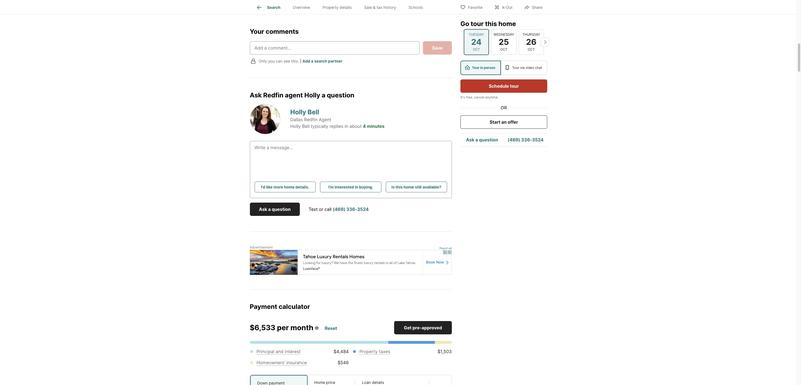 Task type: vqa. For each thing, say whether or not it's contained in the screenshot.
Status Change Change
no



Task type: locate. For each thing, give the bounding box(es) containing it.
list box containing tour in person
[[460, 61, 547, 75]]

start an offer button
[[460, 116, 547, 129]]

in inside i'm interested in buying. button
[[355, 185, 358, 190]]

insurance
[[286, 361, 307, 366]]

holly up dallas
[[290, 109, 306, 116]]

replies
[[329, 124, 343, 129]]

0 horizontal spatial this
[[396, 185, 403, 190]]

interest
[[285, 350, 301, 355]]

(469) 336-3524 link down the offer
[[508, 137, 543, 143]]

0 horizontal spatial details
[[340, 5, 352, 10]]

0 horizontal spatial ask a question
[[259, 207, 291, 212]]

1 horizontal spatial question
[[327, 92, 354, 99]]

1 horizontal spatial oct
[[500, 47, 507, 52]]

ask a question button
[[250, 203, 300, 216]]

in inside tour in person option
[[480, 66, 483, 70]]

1 horizontal spatial 336-
[[521, 137, 532, 143]]

0 horizontal spatial home
[[284, 185, 295, 190]]

overview tab
[[287, 1, 316, 14]]

1 horizontal spatial redfin
[[304, 117, 318, 123]]

oct down '24'
[[473, 47, 480, 52]]

oct for 24
[[473, 47, 480, 52]]

ask a question down start
[[466, 137, 498, 143]]

ask a question
[[466, 137, 498, 143], [259, 207, 291, 212]]

2 horizontal spatial question
[[479, 137, 498, 143]]

details for loan details
[[372, 381, 384, 386]]

0 horizontal spatial tour
[[471, 20, 483, 28]]

holly down dallas
[[290, 124, 301, 129]]

wednesday
[[493, 32, 514, 37]]

oct
[[473, 47, 480, 52], [500, 47, 507, 52], [528, 47, 535, 52]]

1 tour from the left
[[472, 66, 479, 70]]

0 vertical spatial redfin
[[263, 92, 283, 99]]

property details tab
[[316, 1, 358, 14]]

an
[[501, 120, 507, 125]]

2 horizontal spatial in
[[480, 66, 483, 70]]

comments
[[266, 28, 299, 36]]

in left person
[[480, 66, 483, 70]]

0 horizontal spatial (469) 336-3524 link
[[333, 207, 369, 212]]

0 vertical spatial (469)
[[508, 137, 520, 143]]

1 horizontal spatial 3524
[[532, 137, 543, 143]]

home
[[498, 20, 516, 28], [284, 185, 295, 190], [404, 185, 414, 190]]

0 horizontal spatial redfin
[[263, 92, 283, 99]]

tour in person
[[472, 66, 495, 70]]

0 vertical spatial this
[[485, 20, 497, 28]]

redfin down holly bell link
[[304, 117, 318, 123]]

you
[[268, 59, 275, 64]]

payment calculator
[[250, 303, 310, 311]]

1 vertical spatial 336-
[[346, 207, 357, 212]]

tour
[[471, 20, 483, 28], [510, 83, 519, 89]]

0 vertical spatial (469) 336-3524 link
[[508, 137, 543, 143]]

|
[[300, 59, 301, 64]]

0 horizontal spatial tour
[[472, 66, 479, 70]]

0 vertical spatial details
[[340, 5, 352, 10]]

report
[[440, 247, 448, 250]]

add
[[302, 59, 310, 64]]

bell
[[308, 109, 319, 116], [302, 124, 310, 129]]

oct inside the thursday 26 oct
[[528, 47, 535, 52]]

0 horizontal spatial in
[[345, 124, 348, 129]]

it's free, cancel anytime
[[460, 95, 498, 100]]

question down more
[[272, 207, 291, 212]]

favorite
[[468, 5, 483, 10]]

(469) right call
[[333, 207, 345, 212]]

property taxes
[[359, 350, 390, 355]]

tour via video chat option
[[501, 61, 547, 75]]

approved
[[422, 326, 442, 331]]

question up holly bell dallas redfin agent holly bell typically replies in about 4 minutes
[[327, 92, 354, 99]]

this.
[[291, 59, 299, 64]]

sale
[[364, 5, 372, 10]]

redfin
[[263, 92, 283, 99], [304, 117, 318, 123]]

2 horizontal spatial oct
[[528, 47, 535, 52]]

1 horizontal spatial details
[[372, 381, 384, 386]]

redfin left agent at the left top of page
[[263, 92, 283, 99]]

2 tour from the left
[[512, 66, 519, 70]]

0 vertical spatial bell
[[308, 109, 319, 116]]

0 vertical spatial in
[[480, 66, 483, 70]]

only you can see this.
[[259, 59, 299, 64]]

1 horizontal spatial property
[[359, 350, 378, 355]]

2 vertical spatial ask
[[259, 207, 267, 212]]

$4,484
[[334, 350, 349, 355]]

2 vertical spatial question
[[272, 207, 291, 212]]

tab list
[[250, 0, 434, 14]]

0 horizontal spatial oct
[[473, 47, 480, 52]]

0 vertical spatial 3524
[[532, 137, 543, 143]]

holly bell link
[[290, 109, 319, 116]]

$6,533 per month
[[250, 324, 313, 333]]

1 vertical spatial ask a question
[[259, 207, 291, 212]]

i'm interested in buying. button
[[320, 182, 381, 193]]

x-out
[[502, 5, 513, 10]]

i'm interested in buying.
[[328, 185, 373, 190]]

schedule tour button
[[460, 80, 547, 93]]

next image
[[540, 38, 549, 47]]

schedule tour
[[489, 83, 519, 89]]

0 horizontal spatial (469)
[[333, 207, 345, 212]]

list box
[[460, 61, 547, 75]]

24
[[471, 37, 481, 47]]

in left buying.
[[355, 185, 358, 190]]

(469) 336-3524
[[508, 137, 543, 143]]

details right the 'loan' on the left
[[372, 381, 384, 386]]

1 vertical spatial this
[[396, 185, 403, 190]]

1 horizontal spatial ask a question
[[466, 137, 498, 143]]

in left the about
[[345, 124, 348, 129]]

home right more
[[284, 185, 295, 190]]

tour left via
[[512, 66, 519, 70]]

3524
[[532, 137, 543, 143], [357, 207, 369, 212]]

more
[[273, 185, 283, 190]]

agent
[[285, 92, 303, 99]]

tour inside button
[[510, 83, 519, 89]]

this right is
[[396, 185, 403, 190]]

this up wednesday
[[485, 20, 497, 28]]

Add a comment... text field
[[254, 45, 415, 51]]

home for more
[[284, 185, 295, 190]]

2 vertical spatial holly
[[290, 124, 301, 129]]

1 vertical spatial tour
[[510, 83, 519, 89]]

tour right schedule
[[510, 83, 519, 89]]

1 horizontal spatial tour
[[510, 83, 519, 89]]

via
[[520, 66, 525, 70]]

0 vertical spatial ask a question
[[466, 137, 498, 143]]

ad
[[449, 247, 452, 250]]

wednesday 25 oct
[[493, 32, 514, 52]]

0 vertical spatial property
[[323, 5, 338, 10]]

home up wednesday
[[498, 20, 516, 28]]

2 vertical spatial in
[[355, 185, 358, 190]]

reset
[[325, 326, 337, 332]]

| add a search partner
[[300, 59, 342, 64]]

1 vertical spatial holly
[[290, 109, 306, 116]]

ask a question down more
[[259, 207, 291, 212]]

go
[[460, 20, 469, 28]]

1 vertical spatial property
[[359, 350, 378, 355]]

ask inside button
[[259, 207, 267, 212]]

bell down dallas
[[302, 124, 310, 129]]

tour
[[472, 66, 479, 70], [512, 66, 519, 70]]

1 vertical spatial in
[[345, 124, 348, 129]]

oct down the 26
[[528, 47, 535, 52]]

agent
[[319, 117, 331, 123]]

holly right agent at the left top of page
[[304, 92, 320, 99]]

336-
[[521, 137, 532, 143], [346, 207, 357, 212]]

1 horizontal spatial in
[[355, 185, 358, 190]]

oct inside "wednesday 25 oct"
[[500, 47, 507, 52]]

(469) 336-3524 link down i'm interested in buying. button
[[333, 207, 369, 212]]

homeowners' insurance
[[256, 361, 307, 366]]

0 horizontal spatial 336-
[[346, 207, 357, 212]]

tour for schedule
[[510, 83, 519, 89]]

&
[[373, 5, 376, 10]]

question
[[327, 92, 354, 99], [479, 137, 498, 143], [272, 207, 291, 212]]

25
[[499, 37, 509, 47]]

your comments
[[250, 28, 299, 36]]

1 vertical spatial bell
[[302, 124, 310, 129]]

ad region
[[250, 250, 452, 275]]

share button
[[519, 1, 547, 13]]

buying.
[[359, 185, 373, 190]]

1 vertical spatial redfin
[[304, 117, 318, 123]]

details left sale
[[340, 5, 352, 10]]

in
[[480, 66, 483, 70], [345, 124, 348, 129], [355, 185, 358, 190]]

1 vertical spatial (469)
[[333, 207, 345, 212]]

1 horizontal spatial tour
[[512, 66, 519, 70]]

2 horizontal spatial home
[[498, 20, 516, 28]]

property inside tab
[[323, 5, 338, 10]]

i'd
[[261, 185, 265, 190]]

property
[[323, 5, 338, 10], [359, 350, 378, 355]]

report ad button
[[440, 247, 452, 251]]

principal
[[256, 350, 274, 355]]

0 horizontal spatial 3524
[[357, 207, 369, 212]]

tour for go
[[471, 20, 483, 28]]

1 horizontal spatial (469) 336-3524 link
[[508, 137, 543, 143]]

your
[[250, 28, 264, 36]]

details inside tab
[[340, 5, 352, 10]]

0 vertical spatial tour
[[471, 20, 483, 28]]

tour left person
[[472, 66, 479, 70]]

chat
[[535, 66, 542, 70]]

i'm
[[328, 185, 334, 190]]

question down start
[[479, 137, 498, 143]]

0 horizontal spatial question
[[272, 207, 291, 212]]

dallas redfin agentholly bell image
[[250, 104, 280, 134]]

text or call (469) 336-3524
[[309, 207, 369, 212]]

bell up agent
[[308, 109, 319, 116]]

ask
[[250, 92, 262, 99], [466, 137, 474, 143], [259, 207, 267, 212]]

i'd like more home details. button
[[254, 182, 316, 193]]

details
[[340, 5, 352, 10], [372, 381, 384, 386]]

(469) down the offer
[[508, 137, 520, 143]]

homeowners' insurance link
[[256, 361, 307, 366]]

2 oct from the left
[[500, 47, 507, 52]]

home left still
[[404, 185, 414, 190]]

None button
[[464, 29, 489, 55], [491, 29, 516, 55], [519, 29, 544, 55], [464, 29, 489, 55], [491, 29, 516, 55], [519, 29, 544, 55]]

tour up tuesday
[[471, 20, 483, 28]]

3 oct from the left
[[528, 47, 535, 52]]

1 vertical spatial details
[[372, 381, 384, 386]]

1 horizontal spatial (469)
[[508, 137, 520, 143]]

like
[[266, 185, 273, 190]]

0 vertical spatial ask
[[250, 92, 262, 99]]

still
[[415, 185, 422, 190]]

0 horizontal spatial property
[[323, 5, 338, 10]]

text
[[309, 207, 318, 212]]

is this home still available?
[[391, 185, 441, 190]]

oct down 25
[[500, 47, 507, 52]]

tour in person option
[[460, 61, 501, 75]]

1 oct from the left
[[473, 47, 480, 52]]

oct inside tuesday 24 oct
[[473, 47, 480, 52]]

0 vertical spatial question
[[327, 92, 354, 99]]

sale & tax history tab
[[358, 1, 402, 14]]



Task type: describe. For each thing, give the bounding box(es) containing it.
person
[[484, 66, 495, 70]]

advertisement
[[250, 246, 273, 250]]

question inside button
[[272, 207, 291, 212]]

favorite button
[[456, 1, 487, 13]]

1 vertical spatial question
[[479, 137, 498, 143]]

tour for tour via video chat
[[512, 66, 519, 70]]

price
[[326, 381, 335, 386]]

loan
[[362, 381, 371, 386]]

property for property taxes
[[359, 350, 378, 355]]

calculator
[[279, 303, 310, 311]]

reset button
[[324, 324, 337, 334]]

property details
[[323, 5, 352, 10]]

get pre-approved button
[[394, 322, 452, 335]]

4
[[363, 124, 366, 129]]

1 horizontal spatial this
[[485, 20, 497, 28]]

oct for 25
[[500, 47, 507, 52]]

anytime
[[485, 95, 498, 100]]

add a search partner button
[[302, 59, 342, 64]]

property for property details
[[323, 5, 338, 10]]

and
[[276, 350, 283, 355]]

1 vertical spatial (469) 336-3524 link
[[333, 207, 369, 212]]

go tour this home
[[460, 20, 516, 28]]

ask a question inside button
[[259, 207, 291, 212]]

oct for 26
[[528, 47, 535, 52]]

it's
[[460, 95, 465, 100]]

or
[[501, 105, 507, 111]]

search
[[314, 59, 327, 64]]

free,
[[466, 95, 473, 100]]

save
[[432, 45, 443, 51]]

details for property details
[[340, 5, 352, 10]]

video
[[525, 66, 534, 70]]

0 vertical spatial holly
[[304, 92, 320, 99]]

start an offer
[[490, 120, 518, 125]]

1 horizontal spatial home
[[404, 185, 414, 190]]

get
[[404, 326, 412, 331]]

1 vertical spatial ask
[[466, 137, 474, 143]]

taxes
[[379, 350, 390, 355]]

cancel
[[474, 95, 484, 100]]

see
[[284, 59, 290, 64]]

report ad
[[440, 247, 452, 250]]

search
[[267, 5, 280, 10]]

tab list containing search
[[250, 0, 434, 14]]

home for this
[[498, 20, 516, 28]]

dallas
[[290, 117, 303, 123]]

tuesday
[[469, 32, 484, 37]]

is
[[391, 185, 395, 190]]

redfin inside holly bell dallas redfin agent holly bell typically replies in about 4 minutes
[[304, 117, 318, 123]]

0 vertical spatial 336-
[[521, 137, 532, 143]]

loan details
[[362, 381, 384, 386]]

principal and interest link
[[256, 350, 301, 355]]

search link
[[256, 4, 280, 11]]

available?
[[423, 185, 441, 190]]

minutes
[[367, 124, 385, 129]]

partner
[[328, 59, 342, 64]]

about
[[350, 124, 362, 129]]

thursday
[[522, 32, 540, 37]]

a inside button
[[268, 207, 271, 212]]

tour via video chat
[[512, 66, 542, 70]]

$6,533
[[250, 324, 275, 333]]

Write a message... text field
[[254, 144, 447, 164]]

1 vertical spatial 3524
[[357, 207, 369, 212]]

get pre-approved
[[404, 326, 442, 331]]

typically
[[311, 124, 328, 129]]

sale & tax history
[[364, 5, 396, 10]]

in inside holly bell dallas redfin agent holly bell typically replies in about 4 minutes
[[345, 124, 348, 129]]

home
[[314, 381, 325, 386]]

can
[[276, 59, 282, 64]]

share
[[532, 5, 542, 10]]

this inside button
[[396, 185, 403, 190]]

details.
[[295, 185, 309, 190]]

holly bell dallas redfin agent holly bell typically replies in about 4 minutes
[[290, 109, 385, 129]]

x-
[[502, 5, 506, 10]]

call
[[324, 207, 332, 212]]

schedule
[[489, 83, 509, 89]]

principal and interest
[[256, 350, 301, 355]]

start
[[490, 120, 500, 125]]

offer
[[508, 120, 518, 125]]

payment
[[250, 303, 277, 311]]

only
[[259, 59, 267, 64]]

history
[[383, 5, 396, 10]]

tour for tour in person
[[472, 66, 479, 70]]

or
[[319, 207, 323, 212]]

ask a question link
[[466, 137, 498, 143]]

thursday 26 oct
[[522, 32, 540, 52]]

month
[[291, 324, 313, 333]]

save button
[[423, 41, 452, 55]]

property taxes link
[[359, 350, 390, 355]]

schools tab
[[402, 1, 429, 14]]

26
[[526, 37, 536, 47]]



